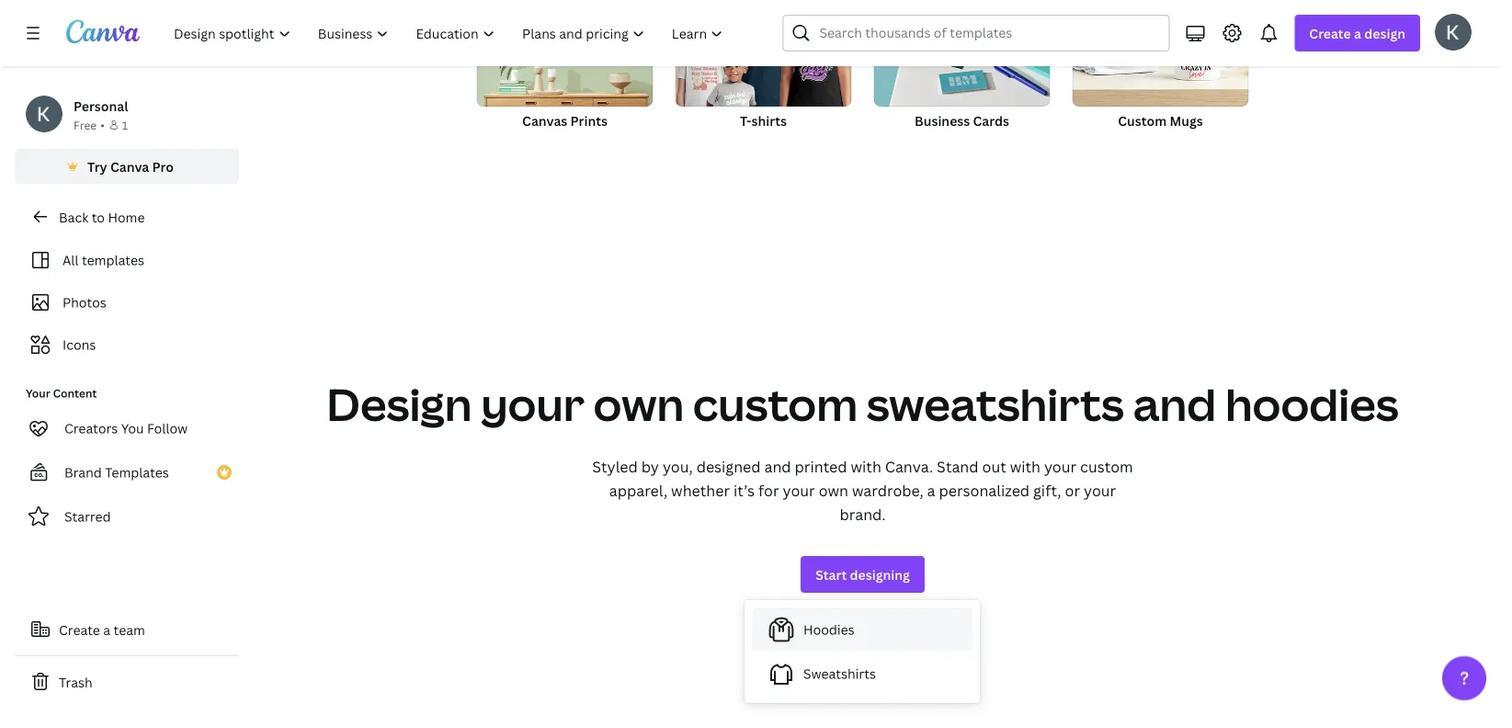Task type: vqa. For each thing, say whether or not it's contained in the screenshot.
Cards
yes



Task type: locate. For each thing, give the bounding box(es) containing it.
trash
[[59, 673, 93, 691]]

with up wardrobe,
[[851, 457, 882, 477]]

0 vertical spatial own
[[594, 373, 684, 433]]

0 horizontal spatial create
[[59, 621, 100, 639]]

you,
[[663, 457, 693, 477]]

whether
[[671, 481, 730, 501]]

with right out
[[1010, 457, 1041, 477]]

top level navigation element
[[162, 15, 739, 52]]

hoodies link
[[752, 608, 973, 652]]

designed
[[697, 457, 761, 477]]

you
[[121, 420, 144, 437]]

a down the canva.
[[928, 481, 936, 501]]

sweatshirts link
[[752, 652, 973, 696]]

own down printed
[[819, 481, 849, 501]]

0 vertical spatial and
[[1134, 373, 1217, 433]]

custom
[[693, 373, 858, 433], [1081, 457, 1134, 477]]

1 vertical spatial create
[[59, 621, 100, 639]]

design
[[1365, 24, 1406, 42]]

business cards link
[[874, 0, 1051, 149]]

by
[[642, 457, 659, 477]]

content
[[53, 386, 97, 401]]

create left team
[[59, 621, 100, 639]]

Search search field
[[820, 16, 1158, 51]]

cards
[[974, 112, 1010, 129]]

printed
[[795, 457, 848, 477]]

create left design at the right of the page
[[1310, 24, 1352, 42]]

a inside dropdown button
[[1355, 24, 1362, 42]]

free •
[[74, 117, 105, 132]]

templates
[[82, 251, 144, 269]]

0 vertical spatial a
[[1355, 24, 1362, 42]]

1 horizontal spatial a
[[928, 481, 936, 501]]

1 horizontal spatial own
[[819, 481, 849, 501]]

creators you follow link
[[15, 410, 239, 447]]

canvas prints
[[522, 112, 608, 129]]

a inside button
[[103, 621, 110, 639]]

create inside dropdown button
[[1310, 24, 1352, 42]]

custom
[[1119, 112, 1167, 129]]

mugs
[[1170, 112, 1204, 129]]

•
[[100, 117, 105, 132]]

try canva pro button
[[15, 149, 239, 184]]

all templates
[[63, 251, 144, 269]]

brand.
[[840, 505, 886, 524]]

create a design button
[[1295, 15, 1421, 52]]

sweatshirts
[[804, 665, 876, 683]]

stand
[[937, 457, 979, 477]]

and
[[1134, 373, 1217, 433], [765, 457, 792, 477]]

0 horizontal spatial and
[[765, 457, 792, 477]]

1 vertical spatial a
[[928, 481, 936, 501]]

None search field
[[783, 15, 1170, 52]]

free
[[74, 117, 97, 132]]

your
[[26, 386, 50, 401]]

own
[[594, 373, 684, 433], [819, 481, 849, 501]]

create
[[1310, 24, 1352, 42], [59, 621, 100, 639]]

t-shirts
[[740, 112, 787, 129]]

to
[[92, 208, 105, 226]]

1 horizontal spatial custom
[[1081, 457, 1134, 477]]

templates
[[105, 464, 169, 481]]

a
[[1355, 24, 1362, 42], [928, 481, 936, 501], [103, 621, 110, 639]]

brand
[[64, 464, 102, 481]]

photos
[[63, 294, 106, 311]]

0 horizontal spatial with
[[851, 457, 882, 477]]

icons
[[63, 336, 96, 353]]

with
[[851, 457, 882, 477], [1010, 457, 1041, 477]]

and inside styled by you, designed and printed with canva. stand out with your custom apparel, whether it's for your own wardrobe, a personalized gift, or your brand.
[[765, 457, 792, 477]]

1 with from the left
[[851, 457, 882, 477]]

2 horizontal spatial a
[[1355, 24, 1362, 42]]

kendall parks image
[[1436, 14, 1472, 50]]

hoodies
[[804, 621, 855, 639]]

pro
[[152, 158, 174, 175]]

custom mugs
[[1119, 112, 1204, 129]]

business cards
[[915, 112, 1010, 129]]

custom mugs link
[[1073, 0, 1249, 149]]

home
[[108, 208, 145, 226]]

your
[[481, 373, 585, 433], [1045, 457, 1077, 477], [783, 481, 816, 501], [1084, 481, 1117, 501]]

own up "by"
[[594, 373, 684, 433]]

1 vertical spatial custom
[[1081, 457, 1134, 477]]

0 horizontal spatial custom
[[693, 373, 858, 433]]

a for team
[[103, 621, 110, 639]]

create a design
[[1310, 24, 1406, 42]]

0 vertical spatial create
[[1310, 24, 1352, 42]]

1 horizontal spatial create
[[1310, 24, 1352, 42]]

wardrobe,
[[852, 481, 924, 501]]

1 vertical spatial own
[[819, 481, 849, 501]]

gift,
[[1034, 481, 1062, 501]]

2 vertical spatial a
[[103, 621, 110, 639]]

styled by you, designed and printed with canva. stand out with your custom apparel, whether it's for your own wardrobe, a personalized gift, or your brand.
[[592, 457, 1134, 524]]

starred link
[[15, 498, 239, 535]]

1 horizontal spatial and
[[1134, 373, 1217, 433]]

canva
[[110, 158, 149, 175]]

canvas
[[522, 112, 568, 129]]

a left team
[[103, 621, 110, 639]]

starred
[[64, 508, 111, 525]]

canva.
[[885, 457, 934, 477]]

personalized
[[939, 481, 1030, 501]]

create inside button
[[59, 621, 100, 639]]

a left design at the right of the page
[[1355, 24, 1362, 42]]

create for create a team
[[59, 621, 100, 639]]

0 horizontal spatial a
[[103, 621, 110, 639]]

1 horizontal spatial with
[[1010, 457, 1041, 477]]

1 vertical spatial and
[[765, 457, 792, 477]]

all
[[63, 251, 79, 269]]

0 vertical spatial custom
[[693, 373, 858, 433]]

a for design
[[1355, 24, 1362, 42]]

design
[[327, 373, 472, 433]]

it's
[[734, 481, 755, 501]]

prints
[[571, 112, 608, 129]]



Task type: describe. For each thing, give the bounding box(es) containing it.
icons link
[[26, 327, 228, 362]]

follow
[[147, 420, 188, 437]]

photos link
[[26, 285, 228, 320]]

start designing
[[816, 566, 910, 583]]

try canva pro
[[87, 158, 174, 175]]

t shirts image
[[676, 0, 852, 106]]

team
[[114, 621, 145, 639]]

personal
[[74, 97, 128, 114]]

create for create a design
[[1310, 24, 1352, 42]]

business
[[915, 112, 971, 129]]

trash link
[[15, 664, 239, 701]]

0 horizontal spatial own
[[594, 373, 684, 433]]

2 with from the left
[[1010, 457, 1041, 477]]

shirts
[[752, 112, 787, 129]]

brand templates
[[64, 464, 169, 481]]

out
[[983, 457, 1007, 477]]

hoodies
[[1226, 373, 1399, 433]]

create a team
[[59, 621, 145, 639]]

business cards image
[[874, 0, 1051, 106]]

apparel,
[[610, 481, 668, 501]]

all templates link
[[26, 243, 228, 278]]

sweatshirts
[[867, 373, 1125, 433]]

your content
[[26, 386, 97, 401]]

t-shirts link
[[676, 0, 852, 149]]

canvas prints link
[[477, 0, 653, 149]]

brand templates link
[[15, 454, 239, 491]]

try
[[87, 158, 107, 175]]

create a team button
[[15, 611, 239, 648]]

or
[[1066, 481, 1081, 501]]

start designing button
[[801, 556, 925, 593]]

creators you follow
[[64, 420, 188, 437]]

custom inside styled by you, designed and printed with canva. stand out with your custom apparel, whether it's for your own wardrobe, a personalized gift, or your brand.
[[1081, 457, 1134, 477]]

1
[[122, 117, 128, 132]]

for
[[759, 481, 780, 501]]

back
[[59, 208, 88, 226]]

design your own custom sweatshirts and hoodies
[[327, 373, 1399, 433]]

t-
[[740, 112, 752, 129]]

designing
[[850, 566, 910, 583]]

back to home link
[[15, 198, 239, 235]]

canvas prints image
[[477, 0, 653, 106]]

back to home
[[59, 208, 145, 226]]

custom mugs image
[[1073, 0, 1249, 106]]

creators
[[64, 420, 118, 437]]

start
[[816, 566, 847, 583]]

a inside styled by you, designed and printed with canva. stand out with your custom apparel, whether it's for your own wardrobe, a personalized gift, or your brand.
[[928, 481, 936, 501]]

styled
[[592, 457, 638, 477]]

own inside styled by you, designed and printed with canva. stand out with your custom apparel, whether it's for your own wardrobe, a personalized gift, or your brand.
[[819, 481, 849, 501]]



